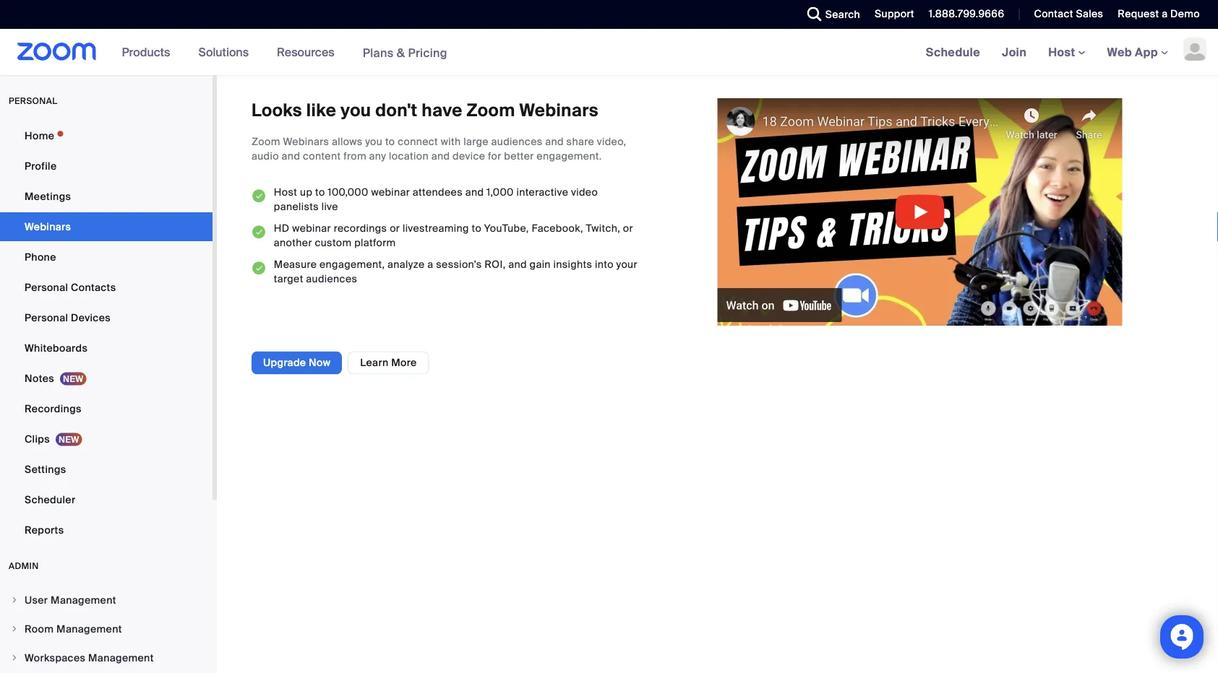 Task type: vqa. For each thing, say whether or not it's contained in the screenshot.
Edit User Photo
no



Task type: locate. For each thing, give the bounding box(es) containing it.
have
[[422, 99, 463, 122]]

now
[[309, 356, 331, 370]]

banner
[[0, 29, 1218, 76]]

management up room management
[[51, 594, 116, 607]]

personal for personal contacts
[[25, 281, 68, 294]]

products
[[122, 44, 170, 60]]

right image inside room management menu item
[[10, 625, 19, 634]]

for
[[488, 150, 501, 163]]

support
[[875, 7, 915, 21]]

plans & pricing link
[[363, 45, 447, 60], [363, 45, 447, 60]]

personal contacts link
[[0, 273, 213, 302]]

search button
[[797, 0, 864, 29]]

and right audio
[[282, 150, 300, 163]]

request a demo
[[1118, 7, 1200, 21]]

0 vertical spatial audiences
[[491, 135, 543, 148]]

webinars up 'share'
[[519, 99, 599, 122]]

1 vertical spatial zoom
[[252, 135, 280, 148]]

meetings
[[25, 190, 71, 203]]

connect
[[398, 135, 438, 148]]

support link
[[864, 0, 918, 29], [875, 7, 915, 21]]

0 vertical spatial webinar
[[371, 186, 410, 199]]

2 horizontal spatial to
[[472, 222, 482, 235]]

personal menu menu
[[0, 121, 213, 547]]

webinars up content
[[283, 135, 329, 148]]

personal inside personal devices 'link'
[[25, 311, 68, 325]]

right image
[[10, 597, 19, 605], [10, 625, 19, 634]]

audiences down engagement,
[[306, 272, 357, 286]]

upgrade now
[[263, 356, 331, 370]]

user management
[[25, 594, 116, 607]]

0 horizontal spatial zoom
[[252, 135, 280, 148]]

1 right image from the top
[[10, 597, 19, 605]]

webinars down meetings
[[25, 220, 71, 234]]

and left 'gain'
[[508, 258, 527, 271]]

1 vertical spatial personal
[[25, 311, 68, 325]]

webinar down any
[[371, 186, 410, 199]]

1 vertical spatial to
[[315, 186, 325, 199]]

1 horizontal spatial webinar
[[371, 186, 410, 199]]

2 horizontal spatial webinars
[[519, 99, 599, 122]]

share
[[567, 135, 594, 148]]

allows
[[332, 135, 363, 148]]

host up panelists
[[274, 186, 297, 199]]

right image left room
[[10, 625, 19, 634]]

product information navigation
[[111, 29, 458, 76]]

management inside menu item
[[88, 652, 154, 665]]

1 horizontal spatial host
[[1049, 44, 1078, 60]]

measure engagement, analyze a session's roi, and gain insights into your target audiences
[[274, 258, 638, 286]]

right image inside user management menu item
[[10, 597, 19, 605]]

1 vertical spatial webinars
[[283, 135, 329, 148]]

0 horizontal spatial webinars
[[25, 220, 71, 234]]

meetings navigation
[[915, 29, 1218, 76]]

like
[[306, 99, 336, 122]]

right image for room management
[[10, 625, 19, 634]]

management for user management
[[51, 594, 116, 607]]

1 vertical spatial right image
[[10, 625, 19, 634]]

1 horizontal spatial webinars
[[283, 135, 329, 148]]

0 vertical spatial zoom
[[467, 99, 515, 122]]

banner containing products
[[0, 29, 1218, 76]]

analyze
[[388, 258, 425, 271]]

personal down phone
[[25, 281, 68, 294]]

management down room management menu item
[[88, 652, 154, 665]]

1 personal from the top
[[25, 281, 68, 294]]

1 vertical spatial webinar
[[292, 222, 331, 235]]

a right analyze
[[428, 258, 434, 271]]

to
[[385, 135, 395, 148], [315, 186, 325, 199], [472, 222, 482, 235]]

video
[[571, 186, 598, 199]]

0 vertical spatial personal
[[25, 281, 68, 294]]

1 horizontal spatial audiences
[[491, 135, 543, 148]]

solutions
[[198, 44, 249, 60]]

management up workspaces management
[[56, 623, 122, 636]]

personal
[[25, 281, 68, 294], [25, 311, 68, 325]]

you up any
[[365, 135, 383, 148]]

web app
[[1107, 44, 1158, 60]]

room
[[25, 623, 54, 636]]

0 horizontal spatial webinar
[[292, 222, 331, 235]]

2 vertical spatial management
[[88, 652, 154, 665]]

from
[[344, 150, 367, 163]]

0 horizontal spatial to
[[315, 186, 325, 199]]

0 horizontal spatial host
[[274, 186, 297, 199]]

host inside meetings navigation
[[1049, 44, 1078, 60]]

and left "1,000"
[[465, 186, 484, 199]]

you up allows at top
[[341, 99, 371, 122]]

scheduler
[[25, 493, 75, 507]]

or right twitch,
[[623, 222, 633, 235]]

zoom up audio
[[252, 135, 280, 148]]

join link
[[991, 29, 1038, 75]]

1 vertical spatial management
[[56, 623, 122, 636]]

host for host
[[1049, 44, 1078, 60]]

request a demo link
[[1107, 0, 1218, 29], [1118, 7, 1200, 21]]

audio
[[252, 150, 279, 163]]

host
[[1049, 44, 1078, 60], [274, 186, 297, 199]]

host inside host up to 100,000 webinar attendees and 1,000 interactive video panelists live
[[274, 186, 297, 199]]

1 vertical spatial host
[[274, 186, 297, 199]]

1 horizontal spatial or
[[623, 222, 633, 235]]

2 personal from the top
[[25, 311, 68, 325]]

twitch,
[[586, 222, 620, 235]]

or up platform at the top left
[[390, 222, 400, 235]]

1 vertical spatial audiences
[[306, 272, 357, 286]]

search
[[826, 8, 860, 21]]

whiteboards link
[[0, 334, 213, 363]]

1 horizontal spatial to
[[385, 135, 395, 148]]

room management
[[25, 623, 122, 636]]

host for host up to 100,000 webinar attendees and 1,000 interactive video panelists live
[[274, 186, 297, 199]]

and inside measure engagement, analyze a session's roi, and gain insights into your target audiences
[[508, 258, 527, 271]]

2 or from the left
[[623, 222, 633, 235]]

webinars
[[519, 99, 599, 122], [283, 135, 329, 148], [25, 220, 71, 234]]

and
[[545, 135, 564, 148], [282, 150, 300, 163], [431, 150, 450, 163], [465, 186, 484, 199], [508, 258, 527, 271]]

live
[[322, 200, 338, 214]]

session's
[[436, 258, 482, 271]]

you inside zoom webinars allows you to connect with large audiences and share video, audio and content from any location and device for better engagement.
[[365, 135, 383, 148]]

0 horizontal spatial audiences
[[306, 272, 357, 286]]

zoom up the large
[[467, 99, 515, 122]]

0 vertical spatial to
[[385, 135, 395, 148]]

0 vertical spatial webinars
[[519, 99, 599, 122]]

webinars inside 'personal menu' 'menu'
[[25, 220, 71, 234]]

to up any
[[385, 135, 395, 148]]

custom
[[315, 236, 352, 250]]

right image left user
[[10, 597, 19, 605]]

0 vertical spatial a
[[1162, 7, 1168, 21]]

0 horizontal spatial or
[[390, 222, 400, 235]]

into
[[595, 258, 614, 271]]

2 vertical spatial webinars
[[25, 220, 71, 234]]

host down 'contact sales'
[[1049, 44, 1078, 60]]

hd webinar recordings or livestreaming to youtube, facebook, twitch, or another custom platform
[[274, 222, 633, 250]]

0 vertical spatial right image
[[10, 597, 19, 605]]

plans
[[363, 45, 394, 60]]

0 vertical spatial host
[[1049, 44, 1078, 60]]

1 vertical spatial a
[[428, 258, 434, 271]]

profile
[[25, 159, 57, 173]]

to left youtube,
[[472, 222, 482, 235]]

webinar
[[371, 186, 410, 199], [292, 222, 331, 235]]

2 right image from the top
[[10, 625, 19, 634]]

1 vertical spatial you
[[365, 135, 383, 148]]

0 vertical spatial management
[[51, 594, 116, 607]]

contact sales link
[[1023, 0, 1107, 29], [1034, 7, 1104, 21]]

right image
[[10, 654, 19, 663]]

to right up
[[315, 186, 325, 199]]

webinar up another
[[292, 222, 331, 235]]

roi,
[[485, 258, 506, 271]]

2 vertical spatial to
[[472, 222, 482, 235]]

you
[[341, 99, 371, 122], [365, 135, 383, 148]]

0 horizontal spatial a
[[428, 258, 434, 271]]

audiences up better
[[491, 135, 543, 148]]

target
[[274, 272, 303, 286]]

personal inside personal contacts link
[[25, 281, 68, 294]]

host button
[[1049, 44, 1086, 60]]

clips link
[[0, 425, 213, 454]]

plans & pricing
[[363, 45, 447, 60]]

a left demo
[[1162, 7, 1168, 21]]

attendees
[[413, 186, 463, 199]]

1,000
[[487, 186, 514, 199]]

management for workspaces management
[[88, 652, 154, 665]]

audiences
[[491, 135, 543, 148], [306, 272, 357, 286]]

whiteboards
[[25, 342, 88, 355]]

personal up whiteboards
[[25, 311, 68, 325]]

profile link
[[0, 152, 213, 181]]

zoom webinars allows you to connect with large audiences and share video, audio and content from any location and device for better engagement.
[[252, 135, 626, 163]]



Task type: describe. For each thing, give the bounding box(es) containing it.
personal contacts
[[25, 281, 116, 294]]

settings
[[25, 463, 66, 476]]

recordings
[[25, 402, 82, 416]]

youtube,
[[484, 222, 529, 235]]

another
[[274, 236, 312, 250]]

engagement,
[[320, 258, 385, 271]]

and down "with" on the left top of the page
[[431, 150, 450, 163]]

a inside measure engagement, analyze a session's roi, and gain insights into your target audiences
[[428, 258, 434, 271]]

management for room management
[[56, 623, 122, 636]]

and inside host up to 100,000 webinar attendees and 1,000 interactive video panelists live
[[465, 186, 484, 199]]

workspaces management
[[25, 652, 154, 665]]

schedule link
[[915, 29, 991, 75]]

any
[[369, 150, 386, 163]]

engagement.
[[537, 150, 602, 163]]

reports link
[[0, 516, 213, 545]]

learn
[[360, 356, 389, 370]]

recordings link
[[0, 395, 213, 424]]

contacts
[[71, 281, 116, 294]]

personal devices
[[25, 311, 111, 325]]

audiences inside zoom webinars allows you to connect with large audiences and share video, audio and content from any location and device for better engagement.
[[491, 135, 543, 148]]

interactive
[[517, 186, 568, 199]]

workspaces management menu item
[[0, 645, 213, 672]]

web app button
[[1107, 44, 1168, 60]]

admin menu menu
[[0, 587, 213, 674]]

0 vertical spatial you
[[341, 99, 371, 122]]

to inside the hd webinar recordings or livestreaming to youtube, facebook, twitch, or another custom platform
[[472, 222, 482, 235]]

zoom logo image
[[17, 43, 97, 61]]

1.888.799.9666
[[929, 7, 1005, 21]]

phone
[[25, 251, 56, 264]]

audiences inside measure engagement, analyze a session's roi, and gain insights into your target audiences
[[306, 272, 357, 286]]

user
[[25, 594, 48, 607]]

webinar inside host up to 100,000 webinar attendees and 1,000 interactive video panelists live
[[371, 186, 410, 199]]

upgrade now button
[[252, 352, 342, 375]]

reports
[[25, 524, 64, 537]]

facebook,
[[532, 222, 583, 235]]

app
[[1135, 44, 1158, 60]]

looks like you don't have zoom webinars
[[252, 99, 599, 122]]

more
[[391, 356, 417, 370]]

webinars link
[[0, 213, 213, 242]]

and up engagement.
[[545, 135, 564, 148]]

home link
[[0, 121, 213, 150]]

schedule
[[926, 44, 981, 60]]

phone link
[[0, 243, 213, 272]]

admin
[[9, 561, 39, 572]]

1 horizontal spatial zoom
[[467, 99, 515, 122]]

resources
[[277, 44, 335, 60]]

&
[[397, 45, 405, 60]]

don't
[[375, 99, 418, 122]]

pricing
[[408, 45, 447, 60]]

webinar inside the hd webinar recordings or livestreaming to youtube, facebook, twitch, or another custom platform
[[292, 222, 331, 235]]

webinars inside zoom webinars allows you to connect with large audiences and share video, audio and content from any location and device for better engagement.
[[283, 135, 329, 148]]

large
[[464, 135, 489, 148]]

zoom inside zoom webinars allows you to connect with large audiences and share video, audio and content from any location and device for better engagement.
[[252, 135, 280, 148]]

web
[[1107, 44, 1132, 60]]

notes
[[25, 372, 54, 385]]

user management menu item
[[0, 587, 213, 615]]

panelists
[[274, 200, 319, 214]]

with
[[441, 135, 461, 148]]

solutions button
[[198, 29, 255, 75]]

settings link
[[0, 456, 213, 484]]

device
[[453, 150, 485, 163]]

to inside host up to 100,000 webinar attendees and 1,000 interactive video panelists live
[[315, 186, 325, 199]]

host up to 100,000 webinar attendees and 1,000 interactive video panelists live
[[274, 186, 598, 214]]

home
[[25, 129, 54, 142]]

personal for personal devices
[[25, 311, 68, 325]]

room management menu item
[[0, 616, 213, 644]]

1 horizontal spatial a
[[1162, 7, 1168, 21]]

personal
[[9, 95, 57, 107]]

to inside zoom webinars allows you to connect with large audiences and share video, audio and content from any location and device for better engagement.
[[385, 135, 395, 148]]

demo
[[1171, 7, 1200, 21]]

personal devices link
[[0, 304, 213, 333]]

workspaces
[[25, 652, 86, 665]]

sales
[[1076, 7, 1104, 21]]

right image for user management
[[10, 597, 19, 605]]

products button
[[122, 29, 177, 75]]

resources button
[[277, 29, 341, 75]]

join
[[1002, 44, 1027, 60]]

contact
[[1034, 7, 1074, 21]]

content
[[303, 150, 341, 163]]

meetings link
[[0, 182, 213, 211]]

measure
[[274, 258, 317, 271]]

hd
[[274, 222, 290, 235]]

platform
[[354, 236, 396, 250]]

devices
[[71, 311, 111, 325]]

1 or from the left
[[390, 222, 400, 235]]

your
[[616, 258, 638, 271]]

profile picture image
[[1184, 38, 1207, 61]]

learn more
[[360, 356, 417, 370]]

looks
[[252, 99, 302, 122]]

request
[[1118, 7, 1159, 21]]

insights
[[554, 258, 592, 271]]

video,
[[597, 135, 626, 148]]

notes link
[[0, 364, 213, 393]]

location
[[389, 150, 429, 163]]

100,000
[[328, 186, 369, 199]]

up
[[300, 186, 313, 199]]

upgrade
[[263, 356, 306, 370]]



